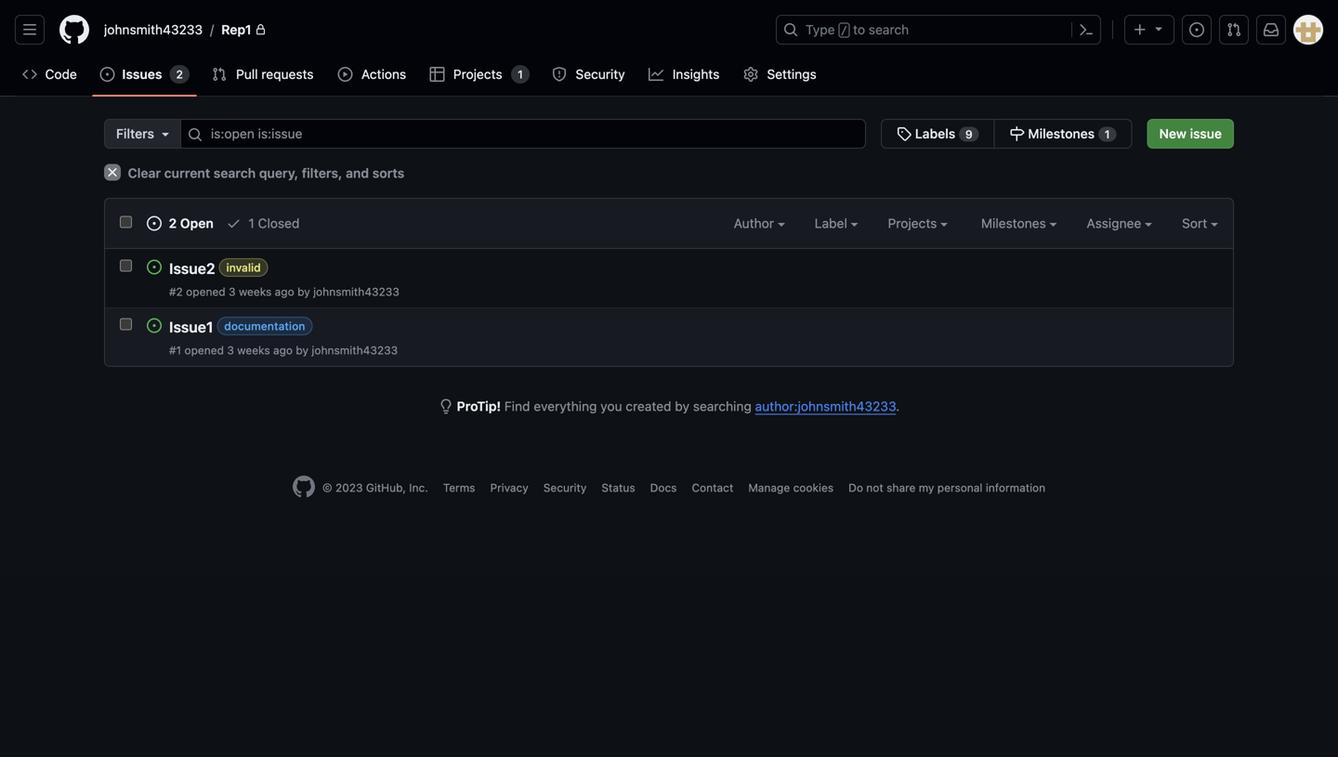 Task type: locate. For each thing, give the bounding box(es) containing it.
0 vertical spatial opened
[[186, 285, 226, 298]]

Search all issues text field
[[180, 119, 867, 149]]

open issue image for issue1
[[147, 318, 162, 333]]

milestones inside popup button
[[982, 216, 1050, 231]]

0 horizontal spatial /
[[210, 22, 214, 37]]

ago down the documentation
[[273, 344, 293, 357]]

1 vertical spatial projects
[[889, 216, 941, 231]]

git pull request image left pull
[[212, 67, 227, 82]]

#2             opened 3 weeks ago by johnsmith43233
[[169, 285, 400, 298]]

label
[[815, 216, 851, 231]]

johnsmith43233 for issue1
[[312, 344, 398, 357]]

assignee button
[[1087, 214, 1153, 233]]

author
[[734, 216, 778, 231]]

author:johnsmith43233 link
[[756, 399, 896, 414]]

/ for johnsmith43233
[[210, 22, 214, 37]]

weeks down invalid
[[239, 285, 272, 298]]

0 vertical spatial open issue element
[[147, 259, 162, 275]]

1 vertical spatial security
[[544, 482, 587, 495]]

1 for 1 closed
[[249, 216, 255, 231]]

issue
[[1191, 126, 1223, 141]]

do not share my personal information
[[849, 482, 1046, 495]]

list
[[97, 15, 765, 45]]

milestones right milestone image
[[1029, 126, 1095, 141]]

opened down issue2 at the top left
[[186, 285, 226, 298]]

projects right table image
[[454, 66, 503, 82]]

search left query,
[[214, 166, 256, 181]]

/
[[210, 22, 214, 37], [841, 24, 848, 37]]

/ left rep1
[[210, 22, 214, 37]]

plus image
[[1133, 22, 1148, 37]]

settings link
[[736, 60, 826, 88]]

1 vertical spatial ago
[[273, 344, 293, 357]]

1 vertical spatial security link
[[544, 482, 587, 495]]

0 vertical spatial git pull request image
[[1227, 22, 1242, 37]]

my
[[919, 482, 935, 495]]

3 for issue2
[[229, 285, 236, 298]]

0 vertical spatial ago
[[275, 285, 294, 298]]

0 vertical spatial open issue image
[[147, 260, 162, 275]]

open issue image right issue2 checkbox on the top left of page
[[147, 260, 162, 275]]

0 vertical spatial milestones
[[1029, 126, 1095, 141]]

security right shield image
[[576, 66, 625, 82]]

open issue image right 'issue1' checkbox
[[147, 318, 162, 333]]

by right created
[[675, 399, 690, 414]]

milestones for milestones 1
[[1029, 126, 1095, 141]]

1 vertical spatial johnsmith43233 link
[[313, 285, 400, 298]]

open issue image
[[147, 260, 162, 275], [147, 318, 162, 333]]

1 horizontal spatial projects
[[889, 216, 941, 231]]

1 horizontal spatial 1
[[518, 68, 523, 81]]

2 open issue element from the top
[[147, 318, 162, 333]]

johnsmith43233 link for issue1
[[312, 344, 398, 357]]

0 horizontal spatial search
[[214, 166, 256, 181]]

1 vertical spatial weeks
[[237, 344, 270, 357]]

johnsmith43233 /
[[104, 22, 214, 37]]

/ for type
[[841, 24, 848, 37]]

/ inside type / to search
[[841, 24, 848, 37]]

invalid link
[[219, 259, 268, 277]]

label button
[[815, 214, 859, 233]]

search
[[869, 22, 910, 37], [214, 166, 256, 181]]

0 vertical spatial projects
[[454, 66, 503, 82]]

labels 9
[[912, 126, 973, 141]]

© 2023 github, inc.
[[322, 482, 428, 495]]

1 left new
[[1105, 128, 1111, 141]]

lock image
[[255, 24, 266, 35]]

2 vertical spatial johnsmith43233 link
[[312, 344, 398, 357]]

issue opened image
[[1190, 22, 1205, 37]]

manage cookies
[[749, 482, 834, 495]]

1 vertical spatial opened
[[185, 344, 224, 357]]

1 vertical spatial 1
[[1105, 128, 1111, 141]]

security left the status link
[[544, 482, 587, 495]]

1 vertical spatial open issue element
[[147, 318, 162, 333]]

actions
[[362, 66, 406, 82]]

status link
[[602, 482, 636, 495]]

0 vertical spatial 2
[[176, 68, 183, 81]]

0 vertical spatial 3
[[229, 285, 236, 298]]

cookies
[[794, 482, 834, 495]]

homepage image
[[293, 476, 315, 498]]

code
[[45, 66, 77, 82]]

git pull request image
[[1227, 22, 1242, 37], [212, 67, 227, 82]]

projects
[[454, 66, 503, 82], [889, 216, 941, 231]]

pull
[[236, 66, 258, 82]]

by up the documentation
[[298, 285, 310, 298]]

2 vertical spatial 1
[[249, 216, 255, 231]]

by for issue1
[[296, 344, 309, 357]]

milestones
[[1029, 126, 1095, 141], [982, 216, 1050, 231]]

0 horizontal spatial projects
[[454, 66, 503, 82]]

©
[[322, 482, 332, 495]]

open issue element for issue1
[[147, 318, 162, 333]]

2 open
[[166, 216, 214, 231]]

2 left open
[[169, 216, 177, 231]]

ago for issue1
[[273, 344, 293, 357]]

by down documentation link
[[296, 344, 309, 357]]

weeks down documentation link
[[237, 344, 270, 357]]

1 closed link
[[227, 214, 300, 233]]

docs
[[651, 482, 677, 495]]

ago up the documentation
[[275, 285, 294, 298]]

0 horizontal spatial git pull request image
[[212, 67, 227, 82]]

3 down the documentation
[[227, 344, 234, 357]]

triangle down image
[[158, 126, 173, 141]]

weeks for issue1
[[237, 344, 270, 357]]

settings
[[767, 66, 817, 82]]

opened
[[186, 285, 226, 298], [185, 344, 224, 357]]

#1
[[169, 344, 181, 357]]

filters button
[[104, 119, 181, 149]]

1 vertical spatial 2
[[169, 216, 177, 231]]

search right to
[[869, 22, 910, 37]]

pull requests
[[236, 66, 314, 82]]

johnsmith43233 link for issue2
[[313, 285, 400, 298]]

1 horizontal spatial issue opened image
[[147, 216, 162, 231]]

security link left graph icon
[[545, 60, 634, 88]]

1 vertical spatial johnsmith43233
[[313, 285, 400, 298]]

2 open issue image from the top
[[147, 318, 162, 333]]

not
[[867, 482, 884, 495]]

1 horizontal spatial /
[[841, 24, 848, 37]]

2023
[[336, 482, 363, 495]]

None search field
[[104, 119, 1133, 149]]

1 open issue element from the top
[[147, 259, 162, 275]]

status
[[602, 482, 636, 495]]

ago for issue2
[[275, 285, 294, 298]]

1 open issue image from the top
[[147, 260, 162, 275]]

git pull request image inside pull requests link
[[212, 67, 227, 82]]

0 vertical spatial weeks
[[239, 285, 272, 298]]

2 horizontal spatial 1
[[1105, 128, 1111, 141]]

johnsmith43233
[[104, 22, 203, 37], [313, 285, 400, 298], [312, 344, 398, 357]]

1 right the check icon
[[249, 216, 255, 231]]

2
[[176, 68, 183, 81], [169, 216, 177, 231]]

open issue element right 'issue1' checkbox
[[147, 318, 162, 333]]

projects right label "popup button"
[[889, 216, 941, 231]]

issue opened image
[[100, 67, 115, 82], [147, 216, 162, 231]]

issue2
[[169, 260, 215, 278]]

0 horizontal spatial 1
[[249, 216, 255, 231]]

2 vertical spatial johnsmith43233
[[312, 344, 398, 357]]

3 down the 'invalid' link
[[229, 285, 236, 298]]

0 vertical spatial 1
[[518, 68, 523, 81]]

open issue image for issue2
[[147, 260, 162, 275]]

code image
[[22, 67, 37, 82]]

1 left shield image
[[518, 68, 523, 81]]

security link left the status link
[[544, 482, 587, 495]]

1 vertical spatial git pull request image
[[212, 67, 227, 82]]

issue2 link
[[169, 260, 215, 278]]

ago
[[275, 285, 294, 298], [273, 344, 293, 357]]

Select all issues checkbox
[[120, 216, 132, 228]]

1 vertical spatial by
[[296, 344, 309, 357]]

2 right issues
[[176, 68, 183, 81]]

manage
[[749, 482, 791, 495]]

1
[[518, 68, 523, 81], [1105, 128, 1111, 141], [249, 216, 255, 231]]

milestones inside the issue element
[[1029, 126, 1095, 141]]

milestone image
[[1010, 126, 1025, 141]]

1 horizontal spatial search
[[869, 22, 910, 37]]

1 vertical spatial issue opened image
[[147, 216, 162, 231]]

0 horizontal spatial issue opened image
[[100, 67, 115, 82]]

issue opened image left issues
[[100, 67, 115, 82]]

3
[[229, 285, 236, 298], [227, 344, 234, 357]]

actions link
[[331, 60, 415, 88]]

/ left to
[[841, 24, 848, 37]]

type / to search
[[806, 22, 910, 37]]

milestones down milestone image
[[982, 216, 1050, 231]]

triangle down image
[[1152, 21, 1167, 36]]

pull requests link
[[204, 60, 323, 88]]

1 vertical spatial open issue image
[[147, 318, 162, 333]]

open issue element
[[147, 259, 162, 275], [147, 318, 162, 333]]

/ inside johnsmith43233 /
[[210, 22, 214, 37]]

open issue element right issue2 checkbox on the top left of page
[[147, 259, 162, 275]]

notifications image
[[1265, 22, 1279, 37]]

shield image
[[552, 67, 567, 82]]

rep1
[[222, 22, 252, 37]]

security link
[[545, 60, 634, 88], [544, 482, 587, 495]]

closed
[[258, 216, 300, 231]]

opened down issue1 in the left of the page
[[185, 344, 224, 357]]

0 vertical spatial by
[[298, 285, 310, 298]]

Issue2 checkbox
[[120, 260, 132, 272]]

weeks
[[239, 285, 272, 298], [237, 344, 270, 357]]

projects inside popup button
[[889, 216, 941, 231]]

gear image
[[744, 67, 759, 82]]

query,
[[259, 166, 299, 181]]

protip!
[[457, 399, 501, 414]]

issue opened image right 'select all issues' checkbox
[[147, 216, 162, 231]]

milestones button
[[982, 214, 1058, 233]]

0 vertical spatial johnsmith43233
[[104, 22, 203, 37]]

by
[[298, 285, 310, 298], [296, 344, 309, 357], [675, 399, 690, 414]]

none search field containing filters
[[104, 119, 1133, 149]]

type
[[806, 22, 835, 37]]

0 vertical spatial johnsmith43233 link
[[97, 15, 210, 45]]

johnsmith43233 link
[[97, 15, 210, 45], [313, 285, 400, 298], [312, 344, 398, 357]]

Issues search field
[[180, 119, 867, 149]]

security
[[576, 66, 625, 82], [544, 482, 587, 495]]

1 vertical spatial milestones
[[982, 216, 1050, 231]]

1 vertical spatial 3
[[227, 344, 234, 357]]

1 horizontal spatial git pull request image
[[1227, 22, 1242, 37]]

Issue1 checkbox
[[120, 318, 132, 331]]

rep1 link
[[214, 15, 274, 45]]

git pull request image right issue opened image
[[1227, 22, 1242, 37]]

inc.
[[409, 482, 428, 495]]

everything
[[534, 399, 597, 414]]

contact link
[[692, 482, 734, 495]]

light bulb image
[[439, 399, 454, 414]]

projects button
[[889, 214, 949, 233]]



Task type: vqa. For each thing, say whether or not it's contained in the screenshot.
try in the top right of the page
no



Task type: describe. For each thing, give the bounding box(es) containing it.
#1             opened 3 weeks ago by johnsmith43233
[[169, 344, 398, 357]]

you
[[601, 399, 623, 414]]

invalid
[[226, 261, 261, 274]]

1 inside "milestones 1"
[[1105, 128, 1111, 141]]

graph image
[[649, 67, 664, 82]]

by for issue2
[[298, 285, 310, 298]]

author button
[[734, 214, 785, 233]]

johnsmith43233 for issue2
[[313, 285, 400, 298]]

to
[[854, 22, 866, 37]]

terms link
[[443, 482, 476, 495]]

johnsmith43233 inside johnsmith43233 /
[[104, 22, 203, 37]]

opened for issue1
[[185, 344, 224, 357]]

#2
[[169, 285, 183, 298]]

author:johnsmith43233
[[756, 399, 896, 414]]

1 closed
[[245, 216, 300, 231]]

labels
[[916, 126, 956, 141]]

open
[[180, 216, 214, 231]]

documentation link
[[217, 317, 313, 336]]

clear current search query, filters, and sorts
[[125, 166, 405, 181]]

9
[[966, 128, 973, 141]]

list containing johnsmith43233 /
[[97, 15, 765, 45]]

manage cookies button
[[749, 480, 834, 497]]

information
[[986, 482, 1046, 495]]

new
[[1160, 126, 1187, 141]]

created
[[626, 399, 672, 414]]

2 vertical spatial by
[[675, 399, 690, 414]]

do not share my personal information button
[[849, 480, 1046, 497]]

tag image
[[897, 126, 912, 141]]

1 for 1
[[518, 68, 523, 81]]

current
[[164, 166, 210, 181]]

do
[[849, 482, 864, 495]]

contact
[[692, 482, 734, 495]]

0 vertical spatial security link
[[545, 60, 634, 88]]

documentation
[[224, 320, 305, 333]]

2 open link
[[147, 214, 214, 233]]

issues
[[122, 66, 162, 82]]

search image
[[188, 127, 203, 142]]

and
[[346, 166, 369, 181]]

homepage image
[[60, 15, 89, 45]]

.
[[896, 399, 900, 414]]

issue element
[[882, 119, 1133, 149]]

issue1
[[169, 318, 213, 336]]

issue1 link
[[169, 318, 213, 336]]

opened for issue2
[[186, 285, 226, 298]]

personal
[[938, 482, 983, 495]]

sorts
[[373, 166, 405, 181]]

command palette image
[[1079, 22, 1094, 37]]

code link
[[15, 60, 85, 88]]

terms
[[443, 482, 476, 495]]

1 vertical spatial search
[[214, 166, 256, 181]]

privacy
[[490, 482, 529, 495]]

issue opened image inside 2 open link
[[147, 216, 162, 231]]

open issue element for issue2
[[147, 259, 162, 275]]

protip! find everything you created by searching author:johnsmith43233 .
[[457, 399, 900, 414]]

clear current search query, filters, and sorts link
[[104, 164, 405, 181]]

git pull request image for issue opened image
[[1227, 22, 1242, 37]]

new issue
[[1160, 126, 1223, 141]]

table image
[[430, 67, 445, 82]]

find
[[505, 399, 530, 414]]

privacy link
[[490, 482, 529, 495]]

0 vertical spatial security
[[576, 66, 625, 82]]

new issue link
[[1148, 119, 1235, 149]]

milestones 1
[[1025, 126, 1111, 141]]

weeks for issue2
[[239, 285, 272, 298]]

milestones for milestones
[[982, 216, 1050, 231]]

0 vertical spatial search
[[869, 22, 910, 37]]

0 vertical spatial issue opened image
[[100, 67, 115, 82]]

play image
[[338, 67, 353, 82]]

x image
[[104, 164, 121, 181]]

searching
[[693, 399, 752, 414]]

github,
[[366, 482, 406, 495]]

assignee
[[1087, 216, 1146, 231]]

share
[[887, 482, 916, 495]]

git pull request image for top issue opened icon
[[212, 67, 227, 82]]

docs link
[[651, 482, 677, 495]]

2 for 2 open
[[169, 216, 177, 231]]

insights
[[673, 66, 720, 82]]

clear
[[128, 166, 161, 181]]

2 for 2
[[176, 68, 183, 81]]

filters
[[116, 126, 154, 141]]

insights link
[[642, 60, 729, 88]]

sort
[[1183, 216, 1208, 231]]

filters,
[[302, 166, 343, 181]]

sort button
[[1183, 214, 1219, 233]]

check image
[[227, 216, 241, 231]]

3 for issue1
[[227, 344, 234, 357]]



